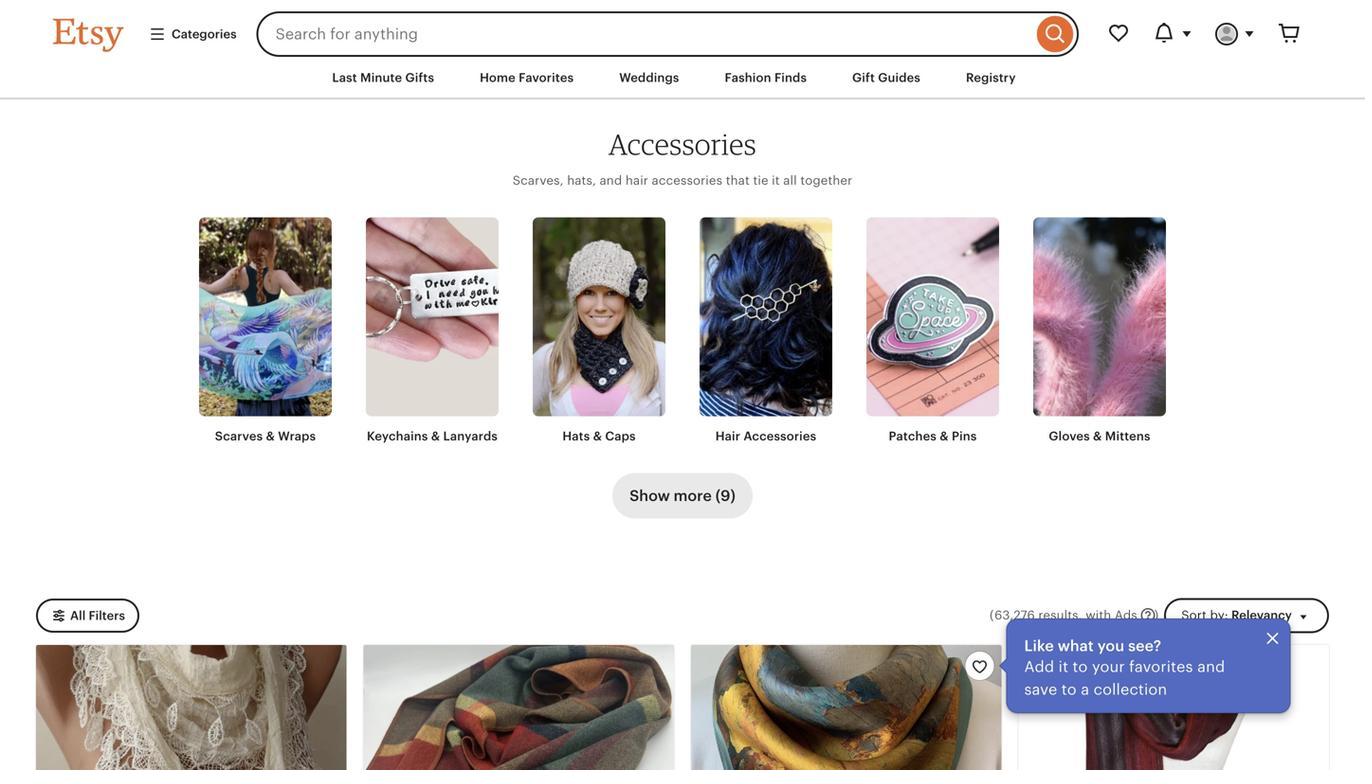 Task type: locate. For each thing, give the bounding box(es) containing it.
(
[[990, 609, 994, 623]]

scarves
[[215, 429, 263, 444]]

1 & from the left
[[266, 429, 275, 444]]

none search field inside categories banner
[[257, 11, 1079, 57]]

accessories
[[609, 127, 757, 162], [744, 429, 816, 444]]

& for patches
[[940, 429, 949, 444]]

patches & pins
[[889, 429, 977, 444]]

your
[[1092, 659, 1125, 676]]

ads
[[1115, 609, 1137, 623]]

& right hats
[[593, 429, 602, 444]]

keychains & lanyards
[[367, 429, 498, 444]]

& for hats
[[593, 429, 602, 444]]

show more (9)
[[630, 488, 736, 505]]

scarves, hats, and hair accessories that tie it all together
[[513, 173, 852, 188]]

1 horizontal spatial it
[[1059, 659, 1068, 676]]

0 horizontal spatial and
[[600, 173, 622, 188]]

& left wraps
[[266, 429, 275, 444]]

None search field
[[257, 11, 1079, 57]]

accessories up the scarves, hats, and hair accessories that tie it all together on the top of the page
[[609, 127, 757, 162]]

to
[[1073, 659, 1088, 676], [1062, 681, 1077, 698]]

to left a
[[1062, 681, 1077, 698]]

& left lanyards
[[431, 429, 440, 444]]

and
[[600, 173, 622, 188], [1197, 659, 1225, 676]]

0 horizontal spatial it
[[772, 173, 780, 188]]

registry link
[[952, 61, 1030, 95]]

hats
[[563, 429, 590, 444]]

keychains & lanyards link
[[366, 218, 499, 445]]

all
[[70, 609, 86, 623]]

it down what
[[1059, 659, 1068, 676]]

favorites
[[519, 71, 574, 85]]

gifts
[[405, 71, 434, 85]]

100% natural mulberry silk 26" x 26" square scarf colorful fall scenery painting neck/head/bag accessory all seasons occasions gift image
[[691, 645, 1002, 771]]

and left hair
[[600, 173, 622, 188]]

( 63,276 results,
[[990, 609, 1082, 623]]

it left 'all'
[[772, 173, 780, 188]]

1 vertical spatial accessories
[[744, 429, 816, 444]]

you
[[1098, 638, 1124, 655]]

accessories right "hair"
[[744, 429, 816, 444]]

5 & from the left
[[1093, 429, 1102, 444]]

0 vertical spatial and
[[600, 173, 622, 188]]

63,276
[[995, 609, 1035, 623]]

categories
[[172, 27, 237, 41]]

3 & from the left
[[593, 429, 602, 444]]

like what you see? add it to your favorites and save to a collection
[[1024, 638, 1225, 698]]

Search for anything text field
[[257, 11, 1032, 57]]

menu bar
[[19, 57, 1346, 100]]

&
[[266, 429, 275, 444], [431, 429, 440, 444], [593, 429, 602, 444], [940, 429, 949, 444], [1093, 429, 1102, 444]]

1 horizontal spatial and
[[1197, 659, 1225, 676]]

patches
[[889, 429, 937, 444]]

weddings
[[619, 71, 679, 85]]

and inside like what you see? add it to your favorites and save to a collection
[[1197, 659, 1225, 676]]

& left pins
[[940, 429, 949, 444]]

& for keychains
[[431, 429, 440, 444]]

and right 'favorites'
[[1197, 659, 1225, 676]]

show
[[630, 488, 670, 505]]

1 vertical spatial and
[[1197, 659, 1225, 676]]

irish soft lambswool scarf - 100% pure new wool - multicolour eye catching tartan plad check- 32 x 180cm - very soft  - handmade in ireland image
[[364, 645, 674, 771]]

2 & from the left
[[431, 429, 440, 444]]

0 vertical spatial it
[[772, 173, 780, 188]]

like
[[1024, 638, 1054, 655]]

last minute gifts
[[332, 71, 434, 85]]

gift guides link
[[838, 61, 935, 95]]

& inside 'link'
[[940, 429, 949, 444]]

4 & from the left
[[940, 429, 949, 444]]

& for gloves
[[1093, 429, 1102, 444]]

hair accessories
[[715, 429, 816, 444]]

to down what
[[1073, 659, 1088, 676]]

accessories inside 'link'
[[744, 429, 816, 444]]

last minute gifts link
[[318, 61, 448, 95]]

add
[[1024, 659, 1054, 676]]

1 vertical spatial to
[[1062, 681, 1077, 698]]

tooltip
[[1002, 619, 1291, 714]]

scarves & wraps link
[[199, 218, 332, 445]]

all filters button
[[36, 599, 139, 634]]

home favorites link
[[466, 61, 588, 95]]

it
[[772, 173, 780, 188], [1059, 659, 1068, 676]]

hats,
[[567, 173, 596, 188]]

gloves & mittens link
[[1033, 218, 1166, 445]]

scarves,
[[513, 173, 564, 188]]

gift
[[852, 71, 875, 85]]

menu bar containing last minute gifts
[[19, 57, 1346, 100]]

hats & caps link
[[533, 218, 665, 445]]

patches & pins link
[[866, 218, 999, 445]]

1 vertical spatial it
[[1059, 659, 1068, 676]]

that
[[726, 173, 750, 188]]

& right the gloves
[[1093, 429, 1102, 444]]



Task type: vqa. For each thing, say whether or not it's contained in the screenshot.
Shop inside menu bar
no



Task type: describe. For each thing, give the bounding box(es) containing it.
last
[[332, 71, 357, 85]]

all filters
[[70, 609, 125, 623]]

with ads
[[1086, 609, 1137, 623]]

0 vertical spatial to
[[1073, 659, 1088, 676]]

& for scarves
[[266, 429, 275, 444]]

categories banner
[[19, 0, 1346, 57]]

guides
[[878, 71, 920, 85]]

what
[[1058, 638, 1094, 655]]

filters
[[89, 609, 125, 623]]

together
[[800, 173, 852, 188]]

dark red - christmas alpaca wool scarf - unisex scarf - wool scarves - wrap scarf for women - scarf for men - warm and soft scarf image
[[1019, 645, 1329, 771]]

lanyards
[[443, 429, 498, 444]]

mittens
[[1105, 429, 1150, 444]]

by:
[[1210, 609, 1228, 623]]

hats & caps
[[563, 429, 636, 444]]

results,
[[1038, 609, 1082, 623]]

gloves & mittens
[[1049, 429, 1150, 444]]

all
[[783, 173, 797, 188]]

see?
[[1128, 638, 1161, 655]]

fashion finds link
[[711, 61, 821, 95]]

collection
[[1094, 681, 1167, 698]]

categories button
[[135, 17, 251, 51]]

home
[[480, 71, 516, 85]]

wraps
[[278, 429, 316, 444]]

tie
[[753, 173, 768, 188]]

pins
[[952, 429, 977, 444]]

gift guides
[[852, 71, 920, 85]]

with
[[1086, 609, 1111, 623]]

hair accessories link
[[700, 218, 832, 445]]

save
[[1024, 681, 1057, 698]]

minute
[[360, 71, 402, 85]]

)
[[1154, 609, 1159, 623]]

show more (9) button
[[612, 474, 753, 519]]

fashion finds
[[725, 71, 807, 85]]

tooltip containing like what you see?
[[1002, 619, 1291, 714]]

favorites
[[1129, 659, 1193, 676]]

fashion
[[725, 71, 771, 85]]

home favorites
[[480, 71, 574, 85]]

gloves
[[1049, 429, 1090, 444]]

caps
[[605, 429, 636, 444]]

woman scarf, unique gifts, lace scarf, personalized gifts, linen scarf, best holiday gift, christmas gift for women, gift for her, mom gift image
[[36, 645, 346, 771]]

sort
[[1181, 609, 1207, 623]]

more
[[674, 488, 712, 505]]

keychains
[[367, 429, 428, 444]]

hair
[[715, 429, 740, 444]]

relevancy
[[1231, 609, 1292, 623]]

(9)
[[715, 488, 736, 505]]

sort by: relevancy
[[1181, 609, 1292, 623]]

it inside like what you see? add it to your favorites and save to a collection
[[1059, 659, 1068, 676]]

scarves & wraps
[[215, 429, 316, 444]]

hair
[[626, 173, 648, 188]]

registry
[[966, 71, 1016, 85]]

accessories
[[652, 173, 723, 188]]

finds
[[774, 71, 807, 85]]

0 vertical spatial accessories
[[609, 127, 757, 162]]

weddings link
[[605, 61, 693, 95]]

a
[[1081, 681, 1089, 698]]



